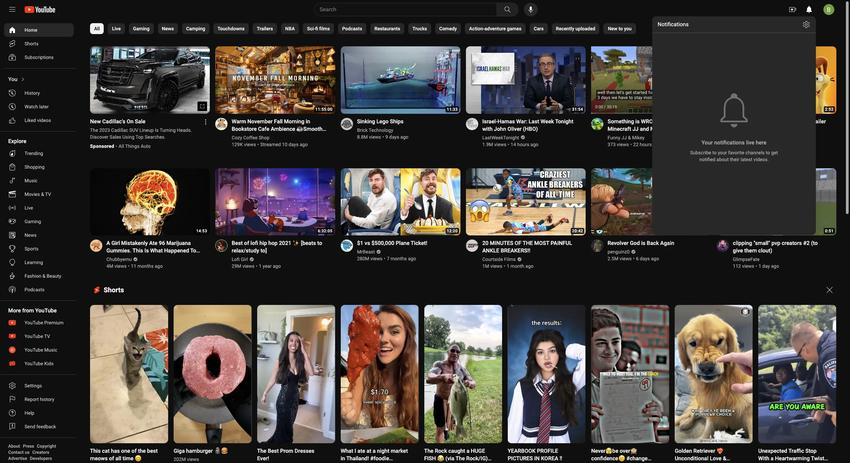 Task type: vqa. For each thing, say whether or not it's contained in the screenshot.
PIANO
yes



Task type: describe. For each thing, give the bounding box(es) containing it.
kids
[[44, 361, 54, 367]]

8.8m
[[357, 134, 368, 140]]

0:00
[[595, 105, 603, 109]]

painful
[[551, 240, 572, 247]]

to left your
[[713, 150, 717, 156]]

lofi girl link
[[232, 256, 249, 263]]

- inside the garfield movie - official trailer (hd)
[[789, 118, 791, 125]]

14:53
[[196, 229, 207, 234]]

views for vs
[[371, 256, 383, 262]]

this cat has one of the best meows of all time 😊 link
[[90, 448, 160, 463]]

ago for the garfield movie - official trailer (hd)
[[779, 142, 787, 147]]

chubbyemu
[[106, 257, 132, 262]]

cozy coffee shop link
[[232, 134, 270, 141]]

liked
[[25, 118, 36, 123]]

new for new to you
[[608, 26, 618, 31]]

creators
[[782, 240, 802, 247]]

israel-hamas war: last week tonight with john oliver (hbo) by lastweektonight 1,994,551 views 14 hours ago 31 minutes element
[[482, 118, 578, 133]]

a girl mistakenly ate 96 marijuana gummies. this is what happened to her brain. by chubbyemu 4,089,685 views 11 months ago 14 minutes, 53 seconds element
[[106, 240, 202, 262]]

youtube up "youtube premium"
[[35, 308, 57, 314]]

fi
[[315, 26, 318, 31]]

clipping "small" pvp creators #2 (to give them clout)
[[733, 240, 818, 254]]

trucks
[[413, 26, 427, 31]]

again
[[660, 240, 675, 247]]

$1 vs $500,000 plane ticket! by mrbeast 280,150,507 views 7 months ago 12 minutes, 20 seconds element
[[357, 240, 427, 247]]

280m views
[[357, 256, 383, 262]]

& up 373 views on the right of page
[[628, 135, 631, 140]]

films
[[504, 257, 516, 262]]

funny jj & mikey image
[[591, 118, 604, 130]]

god
[[630, 240, 640, 247]]

later
[[39, 104, 49, 110]]

twist
[[811, 456, 825, 462]]

about link
[[8, 444, 20, 450]]

to inside the warm november fall morning in bookstore cafe ambience ☕smooth piano jazz instrumental music to study
[[309, 133, 313, 140]]

get
[[771, 150, 778, 156]]

coffee
[[243, 135, 258, 140]]

korea
[[541, 456, 558, 462]]

views for garfield
[[745, 142, 757, 147]]

11 hours, 55 minutes element
[[315, 107, 333, 112]]

is inside something is wrong with mikey minecraft jj and mikey - minecraft challenge (maizen mizen mazien)
[[636, 118, 640, 125]]

the garfield movie - official trailer (hd) by sony pictures entertainment 738,919 views 7 hours ago 2 minutes, 52 seconds element
[[733, 118, 828, 133]]

the for the 2023 cadillac suv lineup is turning heads. discover sales using top searches.
[[90, 127, 98, 133]]

the rock caught a huge fish 😂 (via the rock/ig) #shorts heading
[[424, 444, 502, 464]]

minutes
[[490, 240, 513, 247]]

action-adventure games
[[469, 26, 522, 31]]

something is wrong with mikey minecraft jj and mikey - minecraft challenge (maizen mizen mazien) by funny jj & mikey 373 views 22 hours ago 30 minutes element
[[608, 118, 703, 140]]

revolver god is back again
[[608, 240, 675, 247]]

cat
[[102, 448, 110, 455]]

history
[[25, 90, 40, 96]]

the garfield movie - official trailer (hd)
[[733, 118, 826, 132]]

your
[[718, 150, 727, 156]]

96
[[159, 240, 165, 247]]

0 vertical spatial tv
[[45, 192, 51, 197]]

12:20 link
[[341, 168, 461, 237]]

revolver
[[608, 240, 629, 247]]

the inside 20 minutes of the most painful ankle breakers!!
[[523, 240, 533, 247]]

4m
[[106, 264, 113, 269]]

morning
[[284, 118, 304, 125]]

sponsored
[[90, 144, 114, 149]]

youtube for kids
[[25, 361, 43, 367]]

liked videos
[[25, 118, 51, 123]]

ago for $1 vs $500,000 plane ticket!
[[408, 256, 416, 262]]

best of lofi hip hop 2021 ✨ [beats to relax/study to] by lofi girl 29,744,018 views 1 year ago 6 hours, 32 minutes element
[[232, 240, 327, 255]]

1 vertical spatial music
[[25, 178, 37, 184]]

30:19
[[607, 105, 617, 109]]

1 vertical spatial shorts
[[104, 286, 124, 295]]

days for sinking lego ships
[[389, 134, 399, 140]]

penguinz0
[[608, 249, 630, 255]]

sony pictures entertainment image
[[717, 118, 729, 130]]

2:52
[[825, 107, 834, 112]]

clout)
[[758, 248, 773, 254]]

music inside the warm november fall morning in bookstore cafe ambience ☕smooth piano jazz instrumental music to study
[[292, 133, 307, 140]]

sinking lego ships by brick technology 8,888,134 views 9 days ago 11 minutes, 33 seconds element
[[357, 118, 409, 125]]

this inside this cat has one of the best meows of all time 😊
[[90, 448, 101, 455]]

auto
[[141, 144, 151, 149]]

#shorts inside unexpected traffic stop with a heartwarming twist ❤️ #shorts
[[767, 463, 786, 464]]

advertise link
[[8, 456, 27, 462]]

0 horizontal spatial news
[[25, 233, 37, 238]]

warm november fall morning in bookstore cafe ambience ☕smooth piano jazz instrumental music to study by cozy coffee shop 129,577 views streamed 10 days ago 11 hours, 55 minutes element
[[232, 118, 327, 147]]

youtube for premium
[[25, 320, 43, 326]]

what
[[150, 248, 163, 254]]

2 minecraft from the left
[[670, 126, 693, 132]]

🗿🍔
[[214, 448, 228, 455]]

in
[[534, 456, 540, 462]]

chubbyemu image
[[90, 240, 102, 252]]

20:42
[[572, 229, 583, 234]]

about
[[717, 157, 729, 162]]

views for is
[[617, 142, 629, 147]]

11:55:00
[[315, 107, 333, 112]]

a
[[106, 240, 110, 247]]

developers link
[[30, 456, 52, 462]]

1 vertical spatial mikey
[[651, 126, 665, 132]]

202m
[[174, 457, 186, 463]]

ago for 20 minutes of the most painful ankle breakers!!
[[526, 264, 534, 269]]

1 vertical spatial tv
[[44, 334, 50, 340]]

1 vertical spatial podcasts
[[25, 287, 45, 293]]

0 horizontal spatial live
[[25, 205, 33, 211]]

courtside films
[[482, 257, 516, 262]]

ankle
[[482, 248, 499, 254]]

news inside 'tab list'
[[162, 26, 174, 31]]

11 months ago
[[131, 264, 163, 269]]

send
[[25, 424, 35, 430]]

ago for clipping "small" pvp creators #2 (to give them clout)
[[771, 264, 779, 269]]

jj inside something is wrong with mikey minecraft jj and mikey - minecraft challenge (maizen mizen mazien)
[[633, 126, 639, 132]]

fall
[[274, 118, 283, 125]]

& inside golden retriever ❤️‍🔥 unconditional love & loyalty!
[[723, 456, 727, 462]]

views for lego
[[369, 134, 381, 140]]

suv
[[129, 127, 138, 133]]

is inside the 2023 cadillac suv lineup is turning heads. discover sales using top searches.
[[155, 127, 159, 133]]

ships
[[390, 118, 404, 125]]

2.5m
[[608, 256, 619, 262]]

gaming inside 'tab list'
[[133, 26, 150, 31]]

with for mikey
[[662, 118, 673, 125]]

1 vertical spatial days
[[289, 142, 299, 147]]

hours for mikey
[[640, 142, 652, 147]]

11 minutes, 33 seconds element
[[447, 107, 458, 112]]

fish
[[424, 456, 436, 462]]

lastweektonight image
[[466, 118, 478, 130]]

lofi girl image
[[215, 240, 228, 252]]

22 hours ago
[[633, 142, 661, 147]]

the down 'caught'
[[456, 456, 465, 462]]

11:33 link
[[341, 46, 461, 115]]

restaurants
[[375, 26, 400, 31]]

129k views
[[232, 142, 256, 147]]

0 vertical spatial mikey
[[674, 118, 689, 125]]

the garfield movie - official trailer (hd) link
[[733, 118, 828, 133]]

unexpected traffic stop with a heartwarming twist ❤️ #shorts heading
[[759, 444, 837, 464]]

6
[[636, 256, 639, 262]]

months for ate
[[137, 264, 154, 269]]

0 horizontal spatial mikey
[[632, 135, 645, 140]]

new to you
[[608, 26, 632, 31]]

giga hamburger 🗿🍔 202m views
[[174, 448, 228, 463]]

loyalty!
[[675, 463, 694, 464]]

51 seconds element
[[825, 229, 834, 234]]

11
[[131, 264, 136, 269]]

to inside best of lofi hip hop 2021 ✨ [beats to relax/study to]
[[317, 240, 322, 247]]

official
[[792, 118, 809, 125]]

here
[[756, 140, 767, 146]]

2 minutes, 52 seconds element
[[825, 107, 834, 112]]

7 months ago
[[387, 256, 416, 262]]

comedy
[[439, 26, 457, 31]]

yearbook profile pictures in korea ‼️
[[508, 448, 563, 462]]

year
[[263, 264, 272, 269]]

vs
[[365, 240, 370, 247]]

ago for best of lofi hip hop 2021 ✨ [beats to relax/study to]
[[273, 264, 281, 269]]

funny
[[608, 135, 621, 140]]

to left you
[[619, 26, 623, 31]]

caught
[[449, 448, 465, 455]]

hours for oliver
[[517, 142, 529, 147]]

israel-hamas war: last week tonight with john oliver (hbo)
[[482, 118, 574, 132]]

something is wrong with mikey minecraft jj and mikey - minecraft challenge (maizen mizen mazien)
[[608, 118, 693, 140]]

beauty
[[47, 274, 61, 279]]

a inside unexpected traffic stop with a heartwarming twist ❤️ #shorts
[[771, 456, 774, 462]]

ago for revolver god is back again
[[651, 256, 659, 262]]

the
[[138, 448, 146, 455]]

giga hamburger 🗿🍔 link
[[174, 448, 228, 456]]

best inside best of lofi hip hop 2021 ✨ [beats to relax/study to]
[[232, 240, 243, 247]]

0 horizontal spatial shorts
[[25, 41, 39, 46]]

things
[[125, 144, 140, 149]]

views for of
[[243, 264, 255, 269]]

views for minutes
[[490, 264, 503, 269]]

days for revolver god is back again
[[640, 256, 650, 262]]

turning
[[160, 127, 176, 133]]

trailers
[[257, 26, 273, 31]]

😊
[[135, 456, 142, 462]]

views for god
[[620, 256, 632, 262]]

months for plane
[[391, 256, 407, 262]]

0 horizontal spatial gaming
[[25, 219, 41, 225]]



Task type: locate. For each thing, give the bounding box(es) containing it.
0 vertical spatial is
[[636, 118, 640, 125]]

ago right year
[[273, 264, 281, 269]]

views for november
[[244, 142, 256, 147]]

the up (hd)
[[733, 118, 743, 125]]

0 vertical spatial days
[[389, 134, 399, 140]]

developers
[[30, 457, 52, 462]]

ago right day
[[771, 264, 779, 269]]

days right "10"
[[289, 142, 299, 147]]

1 horizontal spatial music
[[44, 348, 57, 353]]

1 vertical spatial girl
[[241, 257, 248, 262]]

youtube down more from youtube
[[25, 320, 43, 326]]

1 horizontal spatial minecraft
[[670, 126, 693, 132]]

20 minutes of the most painful ankle breakers!!
[[482, 240, 572, 254]]

ago down ships
[[401, 134, 409, 140]]

press
[[23, 444, 34, 449]]

tab list
[[90, 19, 636, 38]]

a inside the rock caught a huge fish 😂 (via the rock/ig) #shorts
[[467, 448, 470, 455]]

seek slider slider
[[589, 109, 711, 116]]

youtube for tv
[[25, 334, 43, 340]]

her
[[106, 255, 115, 262]]

top
[[136, 134, 144, 140]]

lego
[[377, 118, 389, 125]]

views down coffee
[[244, 142, 256, 147]]

brick technology image
[[341, 118, 353, 130]]

0 horizontal spatial months
[[137, 264, 154, 269]]

0 vertical spatial this
[[133, 248, 143, 254]]

brain.
[[117, 255, 131, 262]]

the best prom dresses ever!
[[257, 448, 314, 462]]

1 horizontal spatial the
[[733, 118, 743, 125]]

0 vertical spatial shorts
[[25, 41, 39, 46]]

latest
[[741, 157, 753, 162]]

days right 6
[[640, 256, 650, 262]]

a girl mistakenly ate 96 marijuana gummies. this is what happened to her brain.
[[106, 240, 196, 262]]

views for "small"
[[742, 264, 754, 269]]

0 horizontal spatial this
[[90, 448, 101, 455]]

1 vertical spatial new
[[90, 118, 101, 125]]

ago for something is wrong with mikey minecraft jj and mikey - minecraft challenge (maizen mizen mazien)
[[653, 142, 661, 147]]

oliver
[[508, 126, 522, 132]]

youtube tv
[[25, 334, 50, 340]]

7 down $1 vs $500,000 plane ticket! link
[[387, 256, 390, 262]]

rock/ig)
[[466, 456, 488, 462]]

0 vertical spatial -
[[789, 118, 791, 125]]

$1 vs $500,000 plane ticket! link
[[357, 240, 427, 247]]

youtube video player element
[[589, 46, 711, 116]]

ago down what
[[155, 264, 163, 269]]

0 vertical spatial new
[[608, 26, 618, 31]]

music down '☕smooth'
[[292, 133, 307, 140]]

the up the ever!
[[257, 448, 266, 455]]

heartwarming
[[775, 456, 810, 462]]

1 down films
[[507, 264, 510, 269]]

1 vertical spatial 7
[[387, 256, 390, 262]]

glimpsefate
[[733, 257, 760, 262]]

0 vertical spatial all
[[94, 26, 100, 31]]

3 hours from the left
[[766, 142, 778, 147]]

all for all things auto
[[119, 144, 124, 149]]

news up "sports"
[[25, 233, 37, 238]]

this down mistakenly
[[133, 248, 143, 254]]

1 horizontal spatial #shorts
[[767, 463, 786, 464]]

the inside the best prom dresses ever!
[[257, 448, 266, 455]]

1 horizontal spatial a
[[771, 456, 774, 462]]

golden retriever ❤️‍🔥 unconditional love & loyalty! link
[[675, 448, 745, 464]]

live inside 'tab list'
[[112, 26, 121, 31]]

minecraft up mazien)
[[670, 126, 693, 132]]

1 horizontal spatial with
[[759, 456, 770, 462]]

views down courtside films
[[490, 264, 503, 269]]

shop
[[259, 135, 270, 140]]

1 vertical spatial -
[[666, 126, 668, 132]]

is left wrong
[[636, 118, 640, 125]]

report history link
[[4, 393, 74, 407], [4, 393, 74, 407]]

7 down sony pictures entertainment
[[762, 142, 764, 147]]

this inside a girl mistakenly ate 96 marijuana gummies. this is what happened to her brain.
[[133, 248, 143, 254]]

of inside best of lofi hip hop 2021 ✨ [beats to relax/study to]
[[244, 240, 249, 247]]

1 vertical spatial best
[[268, 448, 279, 455]]

0 horizontal spatial minecraft
[[608, 126, 631, 132]]

new inside 'tab list'
[[608, 26, 618, 31]]

9 days ago
[[385, 134, 409, 140]]

the for the best prom dresses ever!
[[257, 448, 266, 455]]

0 vertical spatial with
[[662, 118, 673, 125]]

ago down mizen
[[653, 142, 661, 147]]

a left huge
[[467, 448, 470, 455]]

history
[[40, 397, 54, 403]]

0 vertical spatial a
[[467, 448, 470, 455]]

youtube for music
[[25, 348, 43, 353]]

jj inside the funny jj & mikey link
[[622, 135, 627, 140]]

views down glimpsefate link
[[742, 264, 754, 269]]

of left the
[[132, 448, 137, 455]]

0 vertical spatial girl
[[111, 240, 120, 247]]

with for #shorts
[[759, 456, 770, 462]]

avatar image image
[[824, 4, 835, 15]]

all
[[116, 456, 121, 462]]

31:54
[[572, 107, 583, 112]]

your
[[702, 140, 713, 146]]

0 horizontal spatial is
[[636, 118, 640, 125]]

is inside a girl mistakenly ate 96 marijuana gummies. this is what happened to her brain.
[[144, 248, 149, 254]]

0 horizontal spatial days
[[289, 142, 299, 147]]

videos
[[37, 118, 51, 123]]

ago right month
[[526, 264, 534, 269]]

ago down the 'back'
[[651, 256, 659, 262]]

traffic
[[789, 448, 804, 455]]

lastweektonight link
[[482, 134, 520, 141]]

ago down entertainment
[[779, 142, 787, 147]]

channels
[[746, 150, 765, 156]]

their
[[730, 157, 740, 162]]

1 horizontal spatial of
[[132, 448, 137, 455]]

ago for israel-hamas war: last week tonight with john oliver (hbo)
[[531, 142, 539, 147]]

ago down (hbo)
[[531, 142, 539, 147]]

& right movies
[[41, 192, 44, 197]]

1 horizontal spatial days
[[389, 134, 399, 140]]

all for all
[[94, 26, 100, 31]]

of left all
[[109, 456, 114, 462]]

views for girl
[[114, 264, 127, 269]]

views down lastweektonight
[[494, 142, 506, 147]]

0 vertical spatial best
[[232, 240, 243, 247]]

1 for of
[[507, 264, 510, 269]]

meows
[[90, 456, 108, 462]]

hours down (maizen
[[640, 142, 652, 147]]

sony pictures entertainment link
[[733, 134, 794, 141]]

bookstore
[[232, 126, 257, 132]]

tab list containing all
[[90, 19, 636, 38]]

plane
[[396, 240, 410, 247]]

is
[[636, 118, 640, 125], [641, 240, 646, 247]]

1 for pvp
[[759, 264, 761, 269]]

views down funny jj & mikey
[[617, 142, 629, 147]]

0 vertical spatial the
[[733, 118, 743, 125]]

john
[[494, 126, 506, 132]]

6 hours, 32 minutes, 5 seconds element
[[318, 229, 333, 234]]

camping
[[186, 26, 205, 31]]

new
[[608, 26, 618, 31], [90, 118, 101, 125]]

2 horizontal spatial 1
[[759, 264, 761, 269]]

dresses
[[295, 448, 314, 455]]

1 vertical spatial with
[[759, 456, 770, 462]]

views down lofi girl link
[[243, 264, 255, 269]]

youtube down youtube tv
[[25, 348, 43, 353]]

learning
[[25, 260, 43, 265]]

views down pictures
[[745, 142, 757, 147]]

more
[[8, 308, 21, 314]]

0 horizontal spatial with
[[662, 118, 673, 125]]

unexpected traffic stop with a heartwarming twist ❤️ #shorts link
[[759, 448, 828, 464]]

minecraft up challenge
[[608, 126, 631, 132]]

1 horizontal spatial shorts
[[104, 286, 124, 295]]

the inside the garfield movie - official trailer (hd)
[[733, 118, 743, 125]]

0 vertical spatial news
[[162, 26, 174, 31]]

views
[[369, 134, 381, 140], [244, 142, 256, 147], [494, 142, 506, 147], [617, 142, 629, 147], [745, 142, 757, 147], [371, 256, 383, 262], [620, 256, 632, 262], [114, 264, 127, 269], [243, 264, 255, 269], [490, 264, 503, 269], [742, 264, 754, 269], [187, 457, 199, 463]]

ago for a girl mistakenly ate 96 marijuana gummies. this is what happened to her brain.
[[155, 264, 163, 269]]

to left the get on the right
[[766, 150, 770, 156]]

2 horizontal spatial mikey
[[674, 118, 689, 125]]

1 horizontal spatial 7
[[762, 142, 764, 147]]

1 1 from the left
[[259, 264, 262, 269]]

2 1 from the left
[[507, 264, 510, 269]]

youtube
[[35, 308, 57, 314], [25, 320, 43, 326], [25, 334, 43, 340], [25, 348, 43, 353], [25, 361, 43, 367]]

0 horizontal spatial all
[[94, 26, 100, 31]]

ago
[[401, 134, 409, 140], [300, 142, 308, 147], [531, 142, 539, 147], [653, 142, 661, 147], [779, 142, 787, 147], [408, 256, 416, 262], [651, 256, 659, 262], [155, 264, 163, 269], [273, 264, 281, 269], [526, 264, 534, 269], [771, 264, 779, 269]]

unexpected
[[759, 448, 787, 455]]

1 horizontal spatial all
[[119, 144, 124, 149]]

1 vertical spatial gaming
[[25, 219, 41, 225]]

a down unexpected
[[771, 456, 774, 462]]

with up '❤️'
[[759, 456, 770, 462]]

1 vertical spatial news
[[25, 233, 37, 238]]

1 horizontal spatial live
[[112, 26, 121, 31]]

1 vertical spatial this
[[90, 448, 101, 455]]

new for new cadillac's on sale
[[90, 118, 101, 125]]

the for the rock caught a huge fish 😂 (via the rock/ig) #shorts
[[424, 448, 434, 455]]

views down hamburger on the bottom
[[187, 457, 199, 463]]

mikey up 22
[[632, 135, 645, 140]]

tonight
[[555, 118, 574, 125]]

1 horizontal spatial news
[[162, 26, 174, 31]]

31 minutes, 54 seconds element
[[572, 107, 583, 112]]

hours right 14
[[517, 142, 529, 147]]

0 vertical spatial of
[[244, 240, 249, 247]]

penguinz0 image
[[591, 240, 604, 252]]

new inside new cadillac's on sale link
[[90, 118, 101, 125]]

hip
[[260, 240, 267, 247]]

1 horizontal spatial best
[[268, 448, 279, 455]]

1 left day
[[759, 264, 761, 269]]

1 day ago
[[759, 264, 779, 269]]

war:
[[516, 118, 527, 125]]

days right 9
[[389, 134, 399, 140]]

1 for lofi
[[259, 264, 262, 269]]

with inside unexpected traffic stop with a heartwarming twist ❤️ #shorts
[[759, 456, 770, 462]]

2 vertical spatial mikey
[[632, 135, 645, 140]]

#shorts inside the rock caught a huge fish 😂 (via the rock/ig) #shorts
[[424, 463, 443, 464]]

views inside giga hamburger 🗿🍔 202m views
[[187, 457, 199, 463]]

2 vertical spatial music
[[44, 348, 57, 353]]

hours up the get on the right
[[766, 142, 778, 147]]

0 horizontal spatial -
[[666, 126, 668, 132]]

favorite
[[728, 150, 745, 156]]

2 #shorts from the left
[[767, 463, 786, 464]]

this cat has one of the best meows of all time 😊
[[90, 448, 158, 462]]

of up relax/study
[[244, 240, 249, 247]]

girl right a
[[111, 240, 120, 247]]

1 vertical spatial of
[[132, 448, 137, 455]]

20 minutes of the most painful ankle breakers!! by courtside films 1,011,848 views 1 month ago 20 minutes element
[[482, 240, 578, 255]]

0 vertical spatial jj
[[633, 126, 639, 132]]

new up '2023'
[[90, 118, 101, 125]]

1 horizontal spatial -
[[789, 118, 791, 125]]

mikey
[[674, 118, 689, 125], [651, 126, 665, 132], [632, 135, 645, 140]]

brick technology
[[357, 127, 393, 133]]

youtube up youtube music
[[25, 334, 43, 340]]

0 horizontal spatial 7
[[387, 256, 390, 262]]

0 horizontal spatial of
[[109, 456, 114, 462]]

0 horizontal spatial 1
[[259, 264, 262, 269]]

to right [beats
[[317, 240, 322, 247]]

ago down ticket!
[[408, 256, 416, 262]]

music up movies
[[25, 178, 37, 184]]

1 vertical spatial is
[[641, 240, 646, 247]]

mikey up mazien)
[[674, 118, 689, 125]]

to down '☕smooth'
[[309, 133, 313, 140]]

brick
[[357, 127, 368, 133]]

heading
[[591, 444, 669, 464]]

mrbeast image
[[341, 240, 353, 252]]

2 horizontal spatial of
[[244, 240, 249, 247]]

views down the penguinz0 link
[[620, 256, 632, 262]]

courtside
[[482, 257, 503, 262]]

them
[[745, 248, 757, 254]]

watch
[[25, 104, 38, 110]]

the best prom dresses ever! link
[[257, 448, 327, 463]]

2 horizontal spatial hours
[[766, 142, 778, 147]]

clipping "small" pvp creators #2 (to give them clout) by glimpsefate 112 views 1 day ago 51 seconds element
[[733, 240, 828, 255]]

7 for movie
[[762, 142, 764, 147]]

0 horizontal spatial is
[[144, 248, 149, 254]]

views down 'brick technology' at the top of the page
[[369, 134, 381, 140]]

20:42 link
[[466, 168, 586, 237]]

& left "beauty"
[[43, 274, 45, 279]]

1 vertical spatial the
[[523, 240, 533, 247]]

mizen
[[655, 133, 669, 140]]

1 hours from the left
[[517, 142, 529, 147]]

this up meows
[[90, 448, 101, 455]]

12 minutes, 20 seconds element
[[447, 229, 458, 234]]

views for hamas
[[494, 142, 506, 147]]

mikey up mizen
[[651, 126, 665, 132]]

news left camping
[[162, 26, 174, 31]]

None search field
[[302, 3, 520, 16]]

home link
[[4, 23, 74, 37], [4, 23, 74, 37]]

3 1 from the left
[[759, 264, 761, 269]]

1 horizontal spatial hours
[[640, 142, 652, 147]]

1 month ago
[[507, 264, 534, 269]]

1 horizontal spatial months
[[391, 256, 407, 262]]

2 horizontal spatial days
[[640, 256, 650, 262]]

1 minecraft from the left
[[608, 126, 631, 132]]

best inside the best prom dresses ever!
[[268, 448, 279, 455]]

glimpsefate image
[[717, 240, 729, 252]]

podcasts right films
[[342, 26, 362, 31]]

2:52 link
[[717, 46, 837, 115]]

feedback
[[36, 424, 56, 430]]

ago for sinking lego ships
[[401, 134, 409, 140]]

fashion & beauty link
[[4, 270, 74, 283], [4, 270, 74, 283]]

movies
[[25, 192, 40, 197]]

girl up the 29m views
[[241, 257, 248, 262]]

0 horizontal spatial podcasts
[[25, 287, 45, 293]]

has
[[111, 448, 120, 455]]

months right 11
[[137, 264, 154, 269]]

girl for lofi
[[241, 257, 248, 262]]

1 horizontal spatial gaming
[[133, 26, 150, 31]]

1 vertical spatial all
[[119, 144, 124, 149]]

0 horizontal spatial new
[[90, 118, 101, 125]]

0 vertical spatial live
[[112, 26, 121, 31]]

press link
[[23, 444, 34, 450]]

#shorts down 'fish'
[[424, 463, 443, 464]]

courtside films image
[[466, 240, 478, 252]]

girl inside a girl mistakenly ate 96 marijuana gummies. this is what happened to her brain.
[[111, 240, 120, 247]]

music up 'kids'
[[44, 348, 57, 353]]

views down the mrbeast link
[[371, 256, 383, 262]]

20
[[482, 240, 489, 247]]

best up the ever!
[[268, 448, 279, 455]]

0 horizontal spatial #shorts
[[424, 463, 443, 464]]

6:32:05
[[318, 229, 333, 234]]

the inside the 2023 cadillac suv lineup is turning heads. discover sales using top searches.
[[90, 127, 98, 133]]

1 vertical spatial is
[[144, 248, 149, 254]]

shorts down '4m views'
[[104, 286, 124, 295]]

1 left year
[[259, 264, 262, 269]]

#shorts down unexpected
[[767, 463, 786, 464]]

lineup
[[139, 127, 154, 133]]

tv down "youtube premium"
[[44, 334, 50, 340]]

1 horizontal spatial is
[[155, 127, 159, 133]]

1 horizontal spatial mikey
[[651, 126, 665, 132]]

the right the of
[[523, 240, 533, 247]]

- inside something is wrong with mikey minecraft jj and mikey - minecraft challenge (maizen mizen mazien)
[[666, 126, 668, 132]]

0 horizontal spatial jj
[[622, 135, 627, 140]]

is right god
[[641, 240, 646, 247]]

1 horizontal spatial podcasts
[[342, 26, 362, 31]]

jj up 373 views on the right of page
[[622, 135, 627, 140]]

0 horizontal spatial a
[[467, 448, 470, 455]]

20 minutes of the most painful ankle breakers!! link
[[482, 240, 578, 255]]

explore
[[8, 138, 26, 145]]

all inside 'tab list'
[[94, 26, 100, 31]]

tv right movies
[[45, 192, 51, 197]]

- right movie
[[789, 118, 791, 125]]

recently uploaded
[[556, 26, 595, 31]]

views down chubbyemu link at the bottom left
[[114, 264, 127, 269]]

1 vertical spatial jj
[[622, 135, 627, 140]]

0 vertical spatial music
[[292, 133, 307, 140]]

contact
[[8, 450, 24, 456]]

to]
[[261, 248, 267, 254]]

girl for a
[[111, 240, 120, 247]]

giga hamburger 🗿🍔 heading
[[174, 444, 252, 463]]

1 horizontal spatial 1
[[507, 264, 510, 269]]

0 vertical spatial months
[[391, 256, 407, 262]]

sci-fi films
[[307, 26, 330, 31]]

copyright
[[37, 444, 56, 449]]

best up relax/study
[[232, 240, 243, 247]]

1 vertical spatial months
[[137, 264, 154, 269]]

youtube left 'kids'
[[25, 361, 43, 367]]

the up discover
[[90, 127, 98, 133]]

20 minutes, 42 seconds element
[[572, 229, 583, 234]]

with up mizen
[[662, 118, 673, 125]]

the up 'fish'
[[424, 448, 434, 455]]

0 vertical spatial podcasts
[[342, 26, 362, 31]]

podcasts down 'fashion'
[[25, 287, 45, 293]]

0 horizontal spatial music
[[25, 178, 37, 184]]

with inside something is wrong with mikey minecraft jj and mikey - minecraft challenge (maizen mizen mazien)
[[662, 118, 673, 125]]

- up mizen
[[666, 126, 668, 132]]

14 minutes, 53 seconds element
[[196, 229, 207, 234]]

us
[[25, 450, 30, 456]]

1 #shorts from the left
[[424, 463, 443, 464]]

0 horizontal spatial hours
[[517, 142, 529, 147]]

new left you
[[608, 26, 618, 31]]

0 horizontal spatial best
[[232, 240, 243, 247]]

7 for $500,000
[[387, 256, 390, 262]]

0 vertical spatial gaming
[[133, 26, 150, 31]]

revolver god is back again by penguinz0 2,512,648 views 6 days ago 11 minutes element
[[608, 240, 675, 247]]

cozy coffee shop image
[[215, 118, 228, 130]]

home
[[25, 27, 37, 33]]

shorts down home
[[25, 41, 39, 46]]

ago down '☕smooth'
[[300, 142, 308, 147]]

jj
[[633, 126, 639, 132], [622, 135, 627, 140]]

podcasts
[[342, 26, 362, 31], [25, 287, 45, 293]]

jj left and
[[633, 126, 639, 132]]

one
[[121, 448, 130, 455]]

is up searches.
[[155, 127, 159, 133]]

2 vertical spatial days
[[640, 256, 650, 262]]

Search text field
[[320, 5, 495, 14]]

0 horizontal spatial girl
[[111, 240, 120, 247]]

😂
[[437, 456, 444, 462]]

2 hours from the left
[[640, 142, 652, 147]]

1m
[[482, 264, 489, 269]]

0 vertical spatial 7
[[762, 142, 764, 147]]

0 horizontal spatial the
[[523, 240, 533, 247]]

is left what
[[144, 248, 149, 254]]

2 vertical spatial of
[[109, 456, 114, 462]]

& down ❤️‍🔥
[[723, 456, 727, 462]]

months down plane
[[391, 256, 407, 262]]

1 horizontal spatial jj
[[633, 126, 639, 132]]



